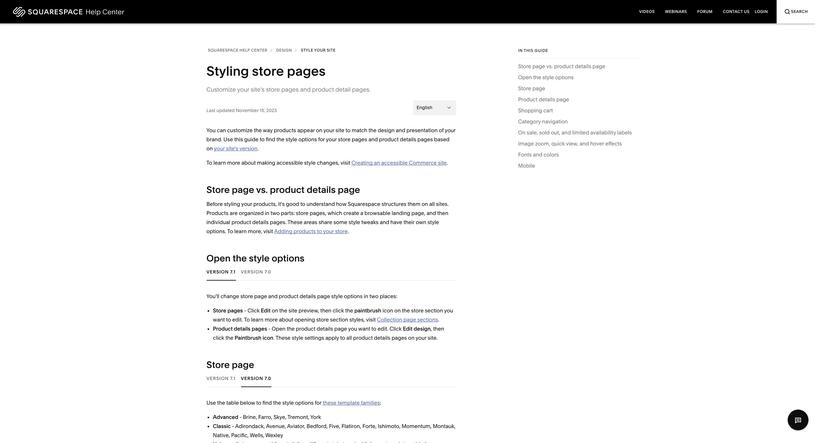 Task type: locate. For each thing, give the bounding box(es) containing it.
1 version 7.0 from the top
[[241, 269, 271, 275]]

below
[[240, 400, 255, 407]]

to
[[206, 160, 212, 166], [227, 228, 233, 235], [244, 317, 250, 323]]

1 horizontal spatial icon
[[382, 308, 393, 314]]

edit.
[[232, 317, 243, 323], [378, 326, 388, 333]]

to inside before styling your products, it's good to understand how squarespace structures them on all sites. products are organized in two parts: store pages, which create a browsable landing page, and then individual product details pages. these areas share some style tweaks and have their own style options. to learn more, visit
[[227, 228, 233, 235]]

0 vertical spatial pages.
[[352, 86, 371, 93]]

visit down paintbrush on the left bottom
[[366, 317, 376, 323]]

1 version 7.0 button from the top
[[241, 263, 271, 281]]

find up advanced - brine, farro, skye, tremont, york at the left of page
[[263, 400, 272, 407]]

1 vertical spatial version 7.0
[[241, 376, 271, 382]]

1 vertical spatial product
[[213, 326, 233, 333]]

these inside before styling your products, it's good to understand how squarespace structures them on all sites. products are organized in two parts: store pages, which create a browsable landing page, and then individual product details pages. these areas share some style tweaks and have their own style options. to learn more, visit
[[288, 219, 303, 226]]

1 vertical spatial you
[[348, 326, 357, 333]]

wells,
[[250, 433, 264, 439]]

product inside before styling your products, it's good to understand how squarespace structures them on all sites. products are organized in two parts: store pages, which create a browsable landing page, and then individual product details pages. these areas share some style tweaks and have their own style options. to learn more, visit
[[231, 219, 251, 226]]

1 vertical spatial 7.1
[[230, 376, 236, 382]]

this down customize
[[234, 136, 243, 143]]

1 horizontal spatial accessible
[[381, 160, 408, 166]]

1 vertical spatial section
[[330, 317, 348, 323]]

design
[[378, 127, 395, 134], [414, 326, 431, 333]]

0 horizontal spatial product
[[213, 326, 233, 333]]

0 horizontal spatial visit
[[263, 228, 273, 235]]

icon inside icon on the store section you want to edit. to learn more about opening store section styles, visit
[[382, 308, 393, 314]]

want
[[213, 317, 225, 323], [358, 326, 370, 333]]

7.0 for - brine, farro, skye, tremont, york
[[265, 376, 271, 382]]

edit
[[261, 308, 271, 314], [403, 326, 413, 333]]

native,
[[213, 433, 230, 439]]

pages. inside before styling your products, it's good to understand how squarespace structures them on all sites. products are organized in two parts: store pages, which create a browsable landing page, and then individual product details pages. these areas share some style tweaks and have their own style options. to learn more, visit
[[270, 219, 286, 226]]

momentum,
[[402, 424, 432, 430]]

to down the share
[[317, 228, 322, 235]]

login link
[[755, 0, 768, 23]]

1 vertical spatial two
[[369, 293, 379, 300]]

0 vertical spatial use
[[223, 136, 233, 143]]

1 vertical spatial open
[[206, 253, 231, 264]]

find inside the you can customize the way products appear on your site to match the design and presentation of your brand. use this guide to find the style options for your store pages and product details pages based on
[[266, 136, 275, 143]]

icon up collection
[[382, 308, 393, 314]]

0 vertical spatial design
[[378, 127, 395, 134]]

1 vertical spatial products
[[294, 228, 316, 235]]

store page
[[518, 85, 545, 92], [206, 360, 254, 371]]

1 vertical spatial click
[[390, 326, 402, 333]]

creating an accessible commerce site link
[[352, 160, 447, 166]]

0 vertical spatial version 7.0
[[241, 269, 271, 275]]

edit down collection page sections link
[[403, 326, 413, 333]]

for
[[318, 136, 325, 143], [315, 400, 321, 407]]

image zoom, quick view, and hover effects
[[518, 141, 622, 147]]

your inside before styling your products, it's good to understand how squarespace structures them on all sites. products are organized in two parts: store pages, which create a browsable landing page, and then individual product details pages. these areas share some style tweaks and have their own style options. to learn more, visit
[[241, 201, 252, 208]]

open the style options down more,
[[206, 253, 304, 264]]

visit left creating
[[341, 160, 350, 166]]

version 7.1 for use the table below to find the style options for
[[206, 376, 236, 382]]

store up areas
[[296, 210, 309, 217]]

site
[[327, 48, 336, 53], [336, 127, 344, 134], [438, 160, 447, 166], [289, 308, 297, 314]]

click left paintbrush
[[213, 335, 224, 342]]

1 vertical spatial open the style options
[[206, 253, 304, 264]]

options down 'adding'
[[272, 253, 304, 264]]

0 horizontal spatial in
[[265, 210, 269, 217]]

click
[[333, 308, 344, 314], [213, 335, 224, 342]]

fonts and colors
[[518, 152, 559, 158]]

pages down the style
[[287, 63, 326, 79]]

open up store page link
[[518, 74, 532, 81]]

click down collection
[[390, 326, 402, 333]]

preview,
[[299, 308, 319, 314]]

1 vertical spatial visit
[[263, 228, 273, 235]]

share
[[319, 219, 332, 226]]

a
[[360, 210, 363, 217]]

15,
[[260, 108, 265, 113]]

1 vertical spatial for
[[315, 400, 321, 407]]

want inside icon on the store section you want to edit. to learn more about opening store section styles, visit
[[213, 317, 225, 323]]

help
[[240, 48, 250, 53]]

wexley
[[265, 433, 283, 439]]

forum link
[[692, 0, 718, 23]]

edit up paintbrush
[[261, 308, 271, 314]]

0 horizontal spatial this
[[234, 136, 243, 143]]

1 vertical spatial pages.
[[270, 219, 286, 226]]

2 horizontal spatial visit
[[366, 317, 376, 323]]

use inside the you can customize the way products appear on your site to match the design and presentation of your brand. use this guide to find the style options for your store pages and product details pages based on
[[223, 136, 233, 143]]

- inside the - adirondack, avenue, aviator, bedford, five, flatiron, forte, ishimoto, momentum, montauk, native, pacific, wells, wexley
[[232, 424, 234, 430]]

open down store pages - click edit on the site preview, then click the paintbrush
[[272, 326, 285, 333]]

options up 'tremont,'
[[295, 400, 314, 407]]

0 vertical spatial product
[[518, 96, 538, 103]]

0 vertical spatial two
[[271, 210, 280, 217]]

product inside product details page link
[[518, 96, 538, 103]]

your site's version link
[[214, 145, 257, 152]]

find
[[266, 136, 275, 143], [263, 400, 272, 407]]

way
[[263, 127, 273, 134]]

0 horizontal spatial pages.
[[270, 219, 286, 226]]

accessible right an
[[381, 160, 408, 166]]

fonts
[[518, 152, 532, 158]]

center
[[251, 48, 267, 53]]

1 horizontal spatial use
[[223, 136, 233, 143]]

create
[[343, 210, 359, 217]]

you can customize the way products appear on your site to match the design and presentation of your brand. use this guide to find the style options for your store pages and product details pages based on
[[206, 127, 456, 152]]

site's
[[226, 145, 238, 152]]

videos link
[[634, 0, 660, 23]]

before
[[206, 201, 223, 208]]

squarespace help center
[[208, 48, 267, 53]]

1 horizontal spatial you
[[444, 308, 453, 314]]

0 vertical spatial click
[[333, 308, 344, 314]]

1 vertical spatial these
[[276, 335, 291, 342]]

0 horizontal spatial guide
[[244, 136, 258, 143]]

guide
[[535, 48, 548, 53], [244, 136, 258, 143]]

good
[[286, 201, 299, 208]]

store page down paintbrush
[[206, 360, 254, 371]]

guide right in
[[535, 48, 548, 53]]

use the table below to find the style options for these template families :
[[206, 400, 381, 407]]

parts:
[[281, 210, 295, 217]]

1 vertical spatial more
[[265, 317, 278, 323]]

these down store pages - click edit on the site preview, then click the paintbrush
[[276, 335, 291, 342]]

about down version
[[241, 160, 256, 166]]

0 horizontal spatial you
[[348, 326, 357, 333]]

to learn more about making accessible style changes, visit creating an accessible commerce site .
[[206, 160, 449, 166]]

about
[[241, 160, 256, 166], [279, 317, 293, 323]]

1 vertical spatial to
[[227, 228, 233, 235]]

visit inside icon on the store section you want to edit. to learn more about opening store section styles, visit
[[366, 317, 376, 323]]

1 vertical spatial about
[[279, 317, 293, 323]]

pages. up 'adding'
[[270, 219, 286, 226]]

all
[[429, 201, 435, 208], [346, 335, 352, 342]]

to right below
[[256, 400, 261, 407]]

2 tab list from the top
[[206, 370, 456, 388]]

the
[[533, 74, 541, 81], [254, 127, 262, 134], [369, 127, 376, 134], [276, 136, 284, 143], [233, 253, 247, 264], [279, 308, 287, 314], [345, 308, 353, 314], [402, 308, 410, 314], [287, 326, 295, 333], [225, 335, 233, 342], [217, 400, 225, 407], [273, 400, 281, 407]]

0 vertical spatial tab list
[[206, 263, 456, 281]]

areas
[[304, 219, 317, 226]]

these
[[323, 400, 336, 407]]

store page vs. product details page up it's
[[206, 184, 360, 196]]

to inside before styling your products, it's good to understand how squarespace structures them on all sites. products are organized in two parts: store pages, which create a browsable landing page, and then individual product details pages. these areas share some style tweaks and have their own style options. to learn more, visit
[[300, 201, 305, 208]]

1 7.1 from the top
[[230, 269, 236, 275]]

2 version 7.0 button from the top
[[241, 370, 271, 388]]

store page vs. product details page up open the style options link
[[518, 63, 605, 70]]

learn up paintbrush
[[251, 317, 263, 323]]

site left match
[[336, 127, 344, 134]]

1 horizontal spatial want
[[358, 326, 370, 333]]

1 tab list from the top
[[206, 263, 456, 281]]

tab list
[[206, 263, 456, 281], [206, 370, 456, 388]]

1 horizontal spatial two
[[369, 293, 379, 300]]

edit. up paintbrush
[[232, 317, 243, 323]]

options down the store page vs. product details page link
[[555, 74, 574, 81]]

learn inside before styling your products, it's good to understand how squarespace structures them on all sites. products are organized in two parts: store pages, which create a browsable landing page, and then individual product details pages. these areas share some style tweaks and have their own style options. to learn more, visit
[[234, 228, 247, 235]]

your right of
[[445, 127, 456, 134]]

view,
[[566, 141, 578, 147]]

0 vertical spatial guide
[[535, 48, 548, 53]]

edit. down collection
[[378, 326, 388, 333]]

adding products to your store link
[[274, 228, 348, 235]]

more,
[[248, 228, 262, 235]]

1 7.0 from the top
[[265, 269, 271, 275]]

0 vertical spatial edit.
[[232, 317, 243, 323]]

all right apply
[[346, 335, 352, 342]]

1 horizontal spatial open
[[272, 326, 285, 333]]

product details page
[[518, 96, 569, 103]]

webinars
[[665, 9, 687, 14]]

open the style options link
[[518, 73, 574, 84]]

vs. up open the style options link
[[546, 63, 553, 70]]

to down way
[[260, 136, 265, 143]]

last
[[206, 108, 215, 113]]

0 vertical spatial you
[[444, 308, 453, 314]]

version 7.1 up you'll
[[206, 269, 236, 275]]

2 vertical spatial to
[[244, 317, 250, 323]]

0 vertical spatial find
[[266, 136, 275, 143]]

english button
[[413, 101, 456, 115]]

for left these
[[315, 400, 321, 407]]

this right in
[[524, 48, 533, 53]]

store pages - click edit on the site preview, then click the paintbrush
[[213, 308, 381, 314]]

1 horizontal spatial store page
[[518, 85, 545, 92]]

two inside before styling your products, it's good to understand how squarespace structures them on all sites. products are organized in two parts: store pages, which create a browsable landing page, and then individual product details pages. these areas share some style tweaks and have their own style options. to learn more, visit
[[271, 210, 280, 217]]

1 horizontal spatial guide
[[535, 48, 548, 53]]

squarespace up styling
[[208, 48, 239, 53]]

to right 'options.' on the bottom left of the page
[[227, 228, 233, 235]]

- adirondack, avenue, aviator, bedford, five, flatiron, forte, ishimoto, momentum, montauk, native, pacific, wells, wexley
[[213, 424, 456, 439]]

1 horizontal spatial click
[[333, 308, 344, 314]]

0 vertical spatial click
[[248, 308, 260, 314]]

1 version 7.1 from the top
[[206, 269, 236, 275]]

open down 'options.' on the bottom left of the page
[[206, 253, 231, 264]]

learn down your site's version link
[[213, 160, 226, 166]]

version 7.1 button up you'll
[[206, 263, 236, 281]]

1 vertical spatial design
[[414, 326, 431, 333]]

1 horizontal spatial edit.
[[378, 326, 388, 333]]

design inside the you can customize the way products appear on your site to match the design and presentation of your brand. use this guide to find the style options for your store pages and product details pages based on
[[378, 127, 395, 134]]

1 vertical spatial version 7.1
[[206, 376, 236, 382]]

site inside the you can customize the way products appear on your site to match the design and presentation of your brand. use this guide to find the style options for your store pages and product details pages based on
[[336, 127, 344, 134]]

english
[[417, 105, 432, 111]]

0 horizontal spatial want
[[213, 317, 225, 323]]

1 horizontal spatial about
[[279, 317, 293, 323]]

your up organized
[[241, 201, 252, 208]]

product left the detail
[[312, 86, 334, 93]]

paintbrush
[[354, 308, 381, 314]]

1 horizontal spatial product
[[518, 96, 538, 103]]

november
[[236, 108, 259, 113]]

1 vertical spatial want
[[358, 326, 370, 333]]

0 horizontal spatial all
[[346, 335, 352, 342]]

store up changes,
[[338, 136, 351, 143]]

in up paintbrush on the left bottom
[[364, 293, 368, 300]]

0 vertical spatial all
[[429, 201, 435, 208]]

are
[[230, 210, 238, 217]]

0 horizontal spatial store page vs. product details page
[[206, 184, 360, 196]]

1 horizontal spatial squarespace
[[348, 201, 380, 208]]

1 horizontal spatial store page vs. product details page
[[518, 63, 605, 70]]

1 vertical spatial vs.
[[256, 184, 268, 196]]

0 vertical spatial 7.1
[[230, 269, 236, 275]]

0 vertical spatial version 7.0 button
[[241, 263, 271, 281]]

to up paintbrush
[[244, 317, 250, 323]]

2 version 7.1 button from the top
[[206, 370, 236, 388]]

to down change
[[226, 317, 231, 323]]

then right the ','
[[433, 326, 444, 333]]

about down store pages - click edit on the site preview, then click the paintbrush
[[279, 317, 293, 323]]

to down brand.
[[206, 160, 212, 166]]

1 vertical spatial click
[[213, 335, 224, 342]]

on inside icon on the store section you want to edit. to learn more about opening store section styles, visit
[[394, 308, 401, 314]]

0 horizontal spatial about
[[241, 160, 256, 166]]

page
[[533, 63, 545, 70], [593, 63, 605, 70], [533, 85, 545, 92], [556, 96, 569, 103], [232, 184, 254, 196], [338, 184, 360, 196], [254, 293, 267, 300], [317, 293, 330, 300], [403, 317, 416, 323], [334, 326, 347, 333], [232, 360, 254, 371]]

1 version 7.1 button from the top
[[206, 263, 236, 281]]

1 horizontal spatial to
[[227, 228, 233, 235]]

2 vertical spatial learn
[[251, 317, 263, 323]]

1 accessible from the left
[[276, 160, 303, 166]]

0 vertical spatial 7.0
[[265, 269, 271, 275]]

guide up version
[[244, 136, 258, 143]]

have
[[390, 219, 402, 226]]

learn left more,
[[234, 228, 247, 235]]

mobile
[[518, 163, 535, 169]]

7.1 up change
[[230, 269, 236, 275]]

2 7.0 from the top
[[265, 376, 271, 382]]

changes,
[[317, 160, 339, 166]]

your right the style
[[314, 48, 326, 53]]

version 7.1 button for use the table below to find the style options for
[[206, 370, 236, 388]]

0 horizontal spatial to
[[206, 160, 212, 166]]

2 7.1 from the top
[[230, 376, 236, 382]]

vs. up products, at the top left
[[256, 184, 268, 196]]

products,
[[253, 201, 277, 208]]

to
[[346, 127, 351, 134], [260, 136, 265, 143], [300, 201, 305, 208], [317, 228, 322, 235], [226, 317, 231, 323], [371, 326, 376, 333], [340, 335, 345, 342], [256, 400, 261, 407]]

0 horizontal spatial click
[[213, 335, 224, 342]]

0 vertical spatial version 7.1 button
[[206, 263, 236, 281]]

0 vertical spatial section
[[425, 308, 443, 314]]

to inside icon on the store section you want to edit. to learn more about opening store section styles, visit
[[226, 317, 231, 323]]

0 horizontal spatial store page
[[206, 360, 254, 371]]

your down brand.
[[214, 145, 225, 152]]

open the style options
[[518, 74, 574, 81], [206, 253, 304, 264]]

squarespace inside before styling your products, it's good to understand how squarespace structures them on all sites. products are organized in two parts: store pages, which create a browsable landing page, and then individual product details pages. these areas share some style tweaks and have their own style options. to learn more, visit
[[348, 201, 380, 208]]

creating
[[352, 160, 373, 166]]

0 horizontal spatial more
[[227, 160, 240, 166]]

-
[[244, 308, 246, 314], [268, 326, 270, 333], [240, 415, 242, 421], [232, 424, 234, 430]]

2 version 7.1 from the top
[[206, 376, 236, 382]]

2 horizontal spatial to
[[244, 317, 250, 323]]

then down sites.
[[437, 210, 448, 217]]

want down you'll
[[213, 317, 225, 323]]

more down store pages - click edit on the site preview, then click the paintbrush
[[265, 317, 278, 323]]

7.1 for you'll change store page and product details page style options in two places:
[[230, 269, 236, 275]]

2 accessible from the left
[[381, 160, 408, 166]]

0 vertical spatial open the style options
[[518, 74, 574, 81]]

1 horizontal spatial section
[[425, 308, 443, 314]]

these down parts:
[[288, 219, 303, 226]]

in
[[265, 210, 269, 217], [364, 293, 368, 300]]

flatiron,
[[342, 424, 361, 430]]

store up the 'collection page sections .'
[[411, 308, 424, 314]]

your left site's
[[237, 86, 249, 93]]

icon on the store section you want to edit. to learn more about opening store section styles, visit
[[213, 308, 453, 323]]

tab list for use the table below to find the style options for
[[206, 370, 456, 388]]

styling
[[224, 201, 240, 208]]

more down "site's"
[[227, 160, 240, 166]]

icon right paintbrush
[[263, 335, 273, 342]]

use up "site's"
[[223, 136, 233, 143]]

to right apply
[[340, 335, 345, 342]]

2 horizontal spatial open
[[518, 74, 532, 81]]

1 horizontal spatial vs.
[[546, 63, 553, 70]]

1 horizontal spatial pages.
[[352, 86, 371, 93]]

appear
[[297, 127, 315, 134]]

guide inside the you can customize the way products appear on your site to match the design and presentation of your brand. use this guide to find the style options for your store pages and product details pages based on
[[244, 136, 258, 143]]

before styling your products, it's good to understand how squarespace structures them on all sites. products are organized in two parts: store pages, which create a browsable landing page, and then individual product details pages. these areas share some style tweaks and have their own style options. to learn more, visit
[[206, 201, 449, 235]]

sale,
[[527, 129, 538, 136]]

products right way
[[274, 127, 296, 134]]

open the style options up store page link
[[518, 74, 574, 81]]

skye,
[[274, 415, 287, 421]]

0 vertical spatial vs.
[[546, 63, 553, 70]]

in this guide
[[518, 48, 548, 53]]

use up advanced
[[206, 400, 216, 407]]

products
[[274, 127, 296, 134], [294, 228, 316, 235]]

for up "to learn more about making accessible style changes, visit creating an accessible commerce site ."
[[318, 136, 325, 143]]

forte,
[[362, 424, 377, 430]]

collection page sections link
[[377, 317, 438, 323]]

you inside icon on the store section you want to edit. to learn more about opening store section styles, visit
[[444, 308, 453, 314]]

2 version 7.0 from the top
[[241, 376, 271, 382]]

0 vertical spatial in
[[265, 210, 269, 217]]

1 vertical spatial version 7.1 button
[[206, 370, 236, 388]]

1 horizontal spatial click
[[390, 326, 402, 333]]

0 vertical spatial visit
[[341, 160, 350, 166]]

on down you'll change store page and product details page style options in two places: at the left
[[272, 308, 278, 314]]

visit right more,
[[263, 228, 273, 235]]

in inside before styling your products, it's good to understand how squarespace structures them on all sites. products are organized in two parts: store pages, which create a browsable landing page, and then individual product details pages. these areas share some style tweaks and have their own style options. to learn more, visit
[[265, 210, 269, 217]]

store up "product details pages - open the product details page you want to edit. click edit design"
[[316, 317, 329, 323]]

on up collection
[[394, 308, 401, 314]]

learn inside icon on the store section you want to edit. to learn more about opening store section styles, visit
[[251, 317, 263, 323]]

to right good
[[300, 201, 305, 208]]

accessible right making
[[276, 160, 303, 166]]

section up sections
[[425, 308, 443, 314]]



Task type: describe. For each thing, give the bounding box(es) containing it.
to left match
[[346, 127, 351, 134]]

videos
[[639, 9, 655, 14]]

browsable
[[365, 210, 390, 217]]

edit. inside icon on the store section you want to edit. to learn more about opening store section styles, visit
[[232, 317, 243, 323]]

0 horizontal spatial open
[[206, 253, 231, 264]]

store up site's
[[252, 63, 284, 79]]

version 7.0 for - click
[[241, 269, 271, 275]]

version 7.0 button for - brine, farro, skye, tremont, york
[[241, 370, 271, 388]]

1 vertical spatial all
[[346, 335, 352, 342]]

store right site's
[[266, 86, 280, 93]]

template
[[338, 400, 360, 407]]

collection page sections .
[[377, 317, 439, 323]]

search
[[791, 9, 808, 14]]

product for product details pages - open the product details page you want to edit. click edit design
[[213, 326, 233, 333]]

site's
[[251, 86, 265, 93]]

product inside the you can customize the way products appear on your site to match the design and presentation of your brand. use this guide to find the style options for your store pages and product details pages based on
[[379, 136, 399, 143]]

organized
[[239, 210, 264, 217]]

pages up paintbrush
[[252, 326, 267, 333]]

them
[[408, 201, 420, 208]]

pacific,
[[231, 433, 249, 439]]

product down opening
[[296, 326, 315, 333]]

version 7.1 for you'll change store page and product details page style options in two places:
[[206, 269, 236, 275]]

details inside the you can customize the way products appear on your site to match the design and presentation of your brand. use this guide to find the style options for your store pages and product details pages based on
[[400, 136, 416, 143]]

navigation
[[542, 118, 568, 125]]

york
[[310, 415, 321, 421]]

pages down "presentation"
[[418, 136, 433, 143]]

avenue,
[[266, 424, 286, 430]]

options up paintbrush on the left bottom
[[344, 293, 363, 300]]

options inside the you can customize the way products appear on your site to match the design and presentation of your brand. use this guide to find the style options for your store pages and product details pages based on
[[298, 136, 317, 143]]

tweaks
[[361, 219, 379, 226]]

1 horizontal spatial open the style options
[[518, 74, 574, 81]]

advanced
[[213, 415, 238, 421]]

details inside before styling your products, it's good to understand how squarespace structures them on all sites. products are organized in two parts: store pages, which create a browsable landing page, and then individual product details pages. these areas share some style tweaks and have their own style options. to learn more, visit
[[252, 219, 269, 226]]

advanced - brine, farro, skye, tremont, york
[[213, 415, 321, 421]]

pages down collection page sections link
[[392, 335, 407, 342]]

search button
[[777, 0, 815, 23]]

product up store pages - click edit on the site preview, then click the paintbrush
[[279, 293, 298, 300]]

commerce
[[409, 160, 437, 166]]

webinars link
[[660, 0, 692, 23]]

adding
[[274, 228, 292, 235]]

own
[[416, 219, 426, 226]]

1 vertical spatial then
[[320, 308, 331, 314]]

your up changes,
[[326, 136, 337, 143]]

visit inside before styling your products, it's good to understand how squarespace structures them on all sites. products are organized in two parts: store pages, which create a browsable landing page, and then individual product details pages. these areas share some style tweaks and have their own style options. to learn more, visit
[[263, 228, 273, 235]]

on right appear
[[316, 127, 322, 134]]

7.0 for - click
[[265, 269, 271, 275]]

store inside the you can customize the way products appear on your site to match the design and presentation of your brand. use this guide to find the style options for your store pages and product details pages based on
[[338, 136, 351, 143]]

you'll
[[206, 293, 219, 300]]

your left site.
[[416, 335, 427, 342]]

change
[[221, 293, 239, 300]]

on inside before styling your products, it's good to understand how squarespace structures them on all sites. products are organized in two parts: store pages, which create a browsable landing page, and then individual product details pages. these areas share some style tweaks and have their own style options. to learn more, visit
[[422, 201, 428, 208]]

product up good
[[270, 184, 305, 196]]

all inside before styling your products, it's good to understand how squarespace structures them on all sites. products are organized in two parts: store pages, which create a browsable landing page, and then individual product details pages. these areas share some style tweaks and have their own style options. to learn more, visit
[[429, 201, 435, 208]]

image
[[518, 141, 534, 147]]

customize
[[206, 86, 236, 93]]

mobile link
[[518, 161, 535, 172]]

1 vertical spatial use
[[206, 400, 216, 407]]

adding products to your store .
[[274, 228, 349, 235]]

styles,
[[349, 317, 365, 323]]

on sale, sold out, and limited availability labels
[[518, 129, 632, 136]]

0 vertical spatial about
[[241, 160, 256, 166]]

this inside the you can customize the way products appear on your site to match the design and presentation of your brand. use this guide to find the style options for your store pages and product details pages based on
[[234, 136, 243, 143]]

on down the 'collection page sections .'
[[408, 335, 415, 342]]

contact us link
[[718, 0, 755, 23]]

0 horizontal spatial open the style options
[[206, 253, 304, 264]]

1 horizontal spatial this
[[524, 48, 533, 53]]

detail
[[335, 86, 351, 93]]

can
[[217, 127, 226, 134]]

2023
[[266, 108, 277, 113]]

site right commerce
[[438, 160, 447, 166]]

0 horizontal spatial vs.
[[256, 184, 268, 196]]

1 horizontal spatial design
[[414, 326, 431, 333]]

the inside icon on the store section you want to edit. to learn more about opening store section styles, visit
[[402, 308, 410, 314]]

category navigation
[[518, 118, 568, 125]]

how
[[336, 201, 347, 208]]

1 horizontal spatial visit
[[341, 160, 350, 166]]

1 vertical spatial store page vs. product details page
[[206, 184, 360, 196]]

0 vertical spatial to
[[206, 160, 212, 166]]

0 vertical spatial store page
[[518, 85, 545, 92]]

quick
[[551, 141, 565, 147]]

adirondack,
[[235, 424, 265, 430]]

your right appear
[[324, 127, 334, 134]]

store inside before styling your products, it's good to understand how squarespace structures them on all sites. products are organized in two parts: store pages, which create a browsable landing page, and then individual product details pages. these areas share some style tweaks and have their own style options. to learn more, visit
[[296, 210, 309, 217]]

understand
[[307, 201, 335, 208]]

squarespace help center link
[[208, 47, 267, 54]]

product down styles,
[[353, 335, 373, 342]]

montauk,
[[433, 424, 456, 430]]

classic
[[213, 424, 231, 430]]

which
[[328, 210, 342, 217]]

on
[[518, 129, 525, 136]]

store right change
[[240, 293, 253, 300]]

to down paintbrush on the left bottom
[[371, 326, 376, 333]]

tab list for you'll change store page and product details page style options in two places:
[[206, 263, 456, 281]]

labels
[[617, 129, 632, 136]]

0 vertical spatial store page vs. product details page
[[518, 63, 605, 70]]

1 vertical spatial icon
[[263, 335, 273, 342]]

image zoom, quick view, and hover effects link
[[518, 139, 622, 150]]

1 vertical spatial in
[[364, 293, 368, 300]]

brine,
[[243, 415, 257, 421]]

design link
[[276, 47, 292, 54]]

style your site link
[[301, 47, 336, 54]]

updated
[[216, 108, 235, 113]]

site up opening
[[289, 308, 297, 314]]

style your site
[[301, 48, 336, 53]]

style inside the you can customize the way products appear on your site to match the design and presentation of your brand. use this guide to find the style options for your store pages and product details pages based on
[[286, 136, 297, 143]]

about inside icon on the store section you want to edit. to learn more about opening store section styles, visit
[[279, 317, 293, 323]]

site right the style
[[327, 48, 336, 53]]

1 vertical spatial edit
[[403, 326, 413, 333]]

based
[[434, 136, 450, 143]]

out,
[[551, 129, 560, 136]]

design
[[276, 48, 292, 53]]

structures
[[382, 201, 406, 208]]

tremont,
[[288, 415, 309, 421]]

the inside , then click the
[[225, 335, 233, 342]]

fonts and colors link
[[518, 150, 559, 161]]

to inside icon on the store section you want to edit. to learn more about opening store section styles, visit
[[244, 317, 250, 323]]

more inside icon on the store section you want to edit. to learn more about opening store section styles, visit
[[265, 317, 278, 323]]

product for product details page
[[518, 96, 538, 103]]

7.1 for use the table below to find the style options for
[[230, 376, 236, 382]]

bedford,
[[307, 424, 328, 430]]

you
[[206, 127, 216, 134]]

then inside before styling your products, it's good to understand how squarespace structures them on all sites. products are organized in two parts: store pages, which create a browsable landing page, and then individual product details pages. these areas share some style tweaks and have their own style options. to learn more, visit
[[437, 210, 448, 217]]

on sale, sold out, and limited availability labels link
[[518, 128, 632, 139]]

match
[[352, 127, 367, 134]]

version 7.0 button for - click
[[241, 263, 271, 281]]

0 vertical spatial more
[[227, 160, 240, 166]]

pages down match
[[352, 136, 367, 143]]

your site's version .
[[214, 145, 259, 152]]

1 vertical spatial find
[[263, 400, 272, 407]]

collection
[[377, 317, 402, 323]]

0 vertical spatial squarespace
[[208, 48, 239, 53]]

an
[[374, 160, 380, 166]]

availability
[[590, 129, 616, 136]]

you'll change store page and product details page style options in two places:
[[206, 293, 397, 300]]

then inside , then click the
[[433, 326, 444, 333]]

your down the share
[[323, 228, 334, 235]]

these template families link
[[323, 400, 380, 407]]

on down brand.
[[206, 145, 213, 152]]

customize
[[227, 127, 253, 134]]

version 7.1 button for you'll change store page and product details page style options in two places:
[[206, 263, 236, 281]]

options inside open the style options link
[[555, 74, 574, 81]]

families
[[361, 400, 380, 407]]

1 vertical spatial edit.
[[378, 326, 388, 333]]

pages down styling store pages
[[281, 86, 299, 93]]

version 7.0 for - brine, farro, skye, tremont, york
[[241, 376, 271, 382]]

store down some
[[335, 228, 348, 235]]

site.
[[428, 335, 438, 342]]

contact
[[723, 9, 743, 14]]

of
[[439, 127, 444, 134]]

0 horizontal spatial click
[[248, 308, 260, 314]]

0 horizontal spatial learn
[[213, 160, 226, 166]]

2 vertical spatial open
[[272, 326, 285, 333]]

product up open the style options link
[[554, 63, 574, 70]]

sites.
[[436, 201, 449, 208]]

click inside , then click the
[[213, 335, 224, 342]]

settings
[[305, 335, 324, 342]]

0 vertical spatial edit
[[261, 308, 271, 314]]

products
[[206, 210, 228, 217]]

for inside the you can customize the way products appear on your site to match the design and presentation of your brand. use this guide to find the style options for your store pages and product details pages based on
[[318, 136, 325, 143]]

0 horizontal spatial section
[[330, 317, 348, 323]]

aviator,
[[287, 424, 305, 430]]

page,
[[411, 210, 425, 217]]

category navigation link
[[518, 117, 568, 128]]

five,
[[329, 424, 340, 430]]

paintbrush
[[235, 335, 261, 342]]

0 vertical spatial open
[[518, 74, 532, 81]]

products inside the you can customize the way products appear on your site to match the design and presentation of your brand. use this guide to find the style options for your store pages and product details pages based on
[[274, 127, 296, 134]]

customize your site's store pages and product detail pages.
[[206, 86, 371, 93]]

paintbrush icon . these style settings apply to all product details pages on your site.
[[235, 335, 438, 342]]

pages down change
[[227, 308, 243, 314]]



Task type: vqa. For each thing, say whether or not it's contained in the screenshot.
more to the right
yes



